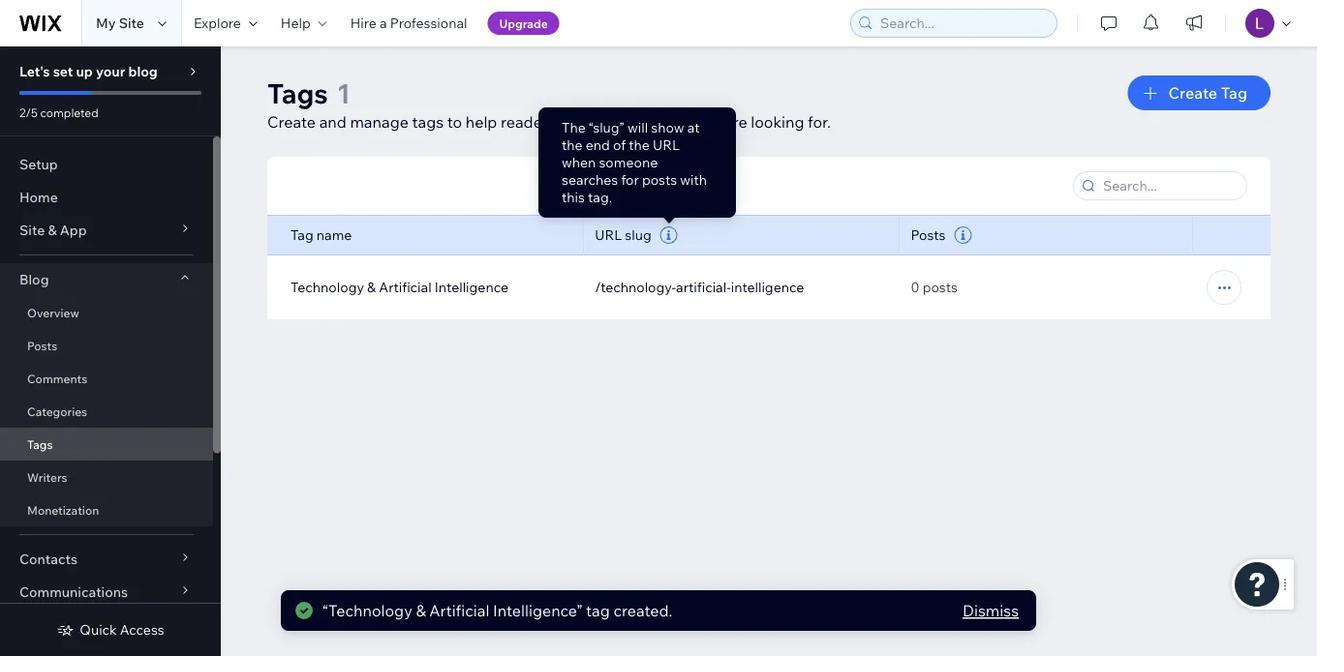 Task type: vqa. For each thing, say whether or not it's contained in the screenshot.
settings at the left
no



Task type: describe. For each thing, give the bounding box(es) containing it.
monetization link
[[0, 494, 213, 527]]

2 vertical spatial posts
[[923, 279, 958, 296]]

and
[[319, 112, 347, 132]]

app
[[60, 222, 87, 239]]

blog inside tags 1 create and manage tags to help readers find the blog posts they're looking for.
[[618, 112, 651, 132]]

& for technology
[[367, 279, 376, 296]]

url slug
[[595, 227, 652, 244]]

this
[[562, 189, 585, 206]]

contacts
[[19, 551, 77, 568]]

hire a professional
[[350, 15, 467, 31]]

my
[[96, 15, 116, 31]]

technology
[[291, 279, 364, 296]]

monetization
[[27, 503, 99, 518]]

"technology & artificial intelligence" tag created.
[[323, 602, 673, 621]]

they're
[[698, 112, 748, 132]]

overview
[[27, 306, 79, 320]]

0 horizontal spatial the
[[562, 137, 583, 154]]

tags 1 create and manage tags to help readers find the blog posts they're looking for.
[[267, 76, 831, 132]]

readers
[[501, 112, 556, 132]]

blog button
[[0, 263, 213, 296]]

tags link
[[0, 428, 213, 461]]

artificial for intelligence"
[[429, 602, 490, 621]]

technology & artificial intelligence
[[291, 279, 509, 296]]

created.
[[614, 602, 673, 621]]

0 posts
[[911, 279, 958, 296]]

/technology-artificial-intelligence button
[[595, 279, 804, 296]]

up
[[76, 63, 93, 80]]

posts inside tags 1 create and manage tags to help readers find the blog posts they're looking for.
[[654, 112, 695, 132]]

manage
[[350, 112, 409, 132]]

find
[[559, 112, 587, 132]]

comments
[[27, 372, 87, 386]]

0 horizontal spatial search... field
[[875, 10, 1051, 37]]

your
[[96, 63, 125, 80]]

site inside site & app "dropdown button"
[[19, 222, 45, 239]]

create inside tags 1 create and manage tags to help readers find the blog posts they're looking for.
[[267, 112, 316, 132]]

upgrade button
[[488, 12, 560, 35]]

alert containing "technology & artificial intelligence" tag created.
[[281, 591, 1037, 632]]

tag
[[586, 602, 610, 621]]

intelligence"
[[493, 602, 583, 621]]

setup
[[19, 156, 58, 173]]

show
[[651, 119, 684, 136]]

1
[[337, 76, 351, 110]]

name
[[317, 227, 352, 244]]

for.
[[808, 112, 831, 132]]

writers link
[[0, 461, 213, 494]]

posts inside the "slug" will show at the end of the url when someone searches for posts with this tag.
[[642, 171, 677, 188]]

technology & artificial intelligence button
[[291, 279, 509, 296]]

set
[[53, 63, 73, 80]]

searches
[[562, 171, 618, 188]]

1 vertical spatial tag
[[291, 227, 314, 244]]

help
[[281, 15, 311, 31]]

& for site
[[48, 222, 57, 239]]

contacts button
[[0, 543, 213, 576]]

posts link
[[0, 329, 213, 362]]

tag name
[[291, 227, 352, 244]]

home
[[19, 189, 58, 206]]

create tag
[[1169, 83, 1248, 103]]

intelligence
[[435, 279, 509, 296]]

will
[[628, 119, 648, 136]]

"slug"
[[589, 119, 625, 136]]

categories link
[[0, 395, 213, 428]]

site & app button
[[0, 214, 213, 247]]

posts inside sidebar element
[[27, 339, 57, 353]]

for
[[621, 171, 639, 188]]

my site
[[96, 15, 144, 31]]

intelligence
[[731, 279, 804, 296]]

the inside tags 1 create and manage tags to help readers find the blog posts they're looking for.
[[591, 112, 615, 132]]

the
[[562, 119, 586, 136]]

tag inside the create tag button
[[1221, 83, 1248, 103]]

communications
[[19, 584, 128, 601]]

1 horizontal spatial search... field
[[1098, 172, 1241, 200]]

a
[[380, 15, 387, 31]]

categories
[[27, 404, 87, 419]]

url inside the "slug" will show at the end of the url when someone searches for posts with this tag.
[[653, 137, 680, 154]]

setup link
[[0, 148, 213, 181]]

when
[[562, 154, 596, 171]]

/technology-artificial-intelligence
[[595, 279, 804, 296]]

writers
[[27, 470, 67, 485]]

/technology-
[[595, 279, 676, 296]]

artificial-
[[676, 279, 731, 296]]

tags
[[412, 112, 444, 132]]

communications button
[[0, 576, 213, 609]]

site & app
[[19, 222, 87, 239]]



Task type: locate. For each thing, give the bounding box(es) containing it.
1 horizontal spatial blog
[[618, 112, 651, 132]]

1 horizontal spatial the
[[591, 112, 615, 132]]

looking
[[751, 112, 805, 132]]

site down "home" on the left top of page
[[19, 222, 45, 239]]

posts down overview
[[27, 339, 57, 353]]

"technology
[[323, 602, 412, 621]]

1 vertical spatial artificial
[[429, 602, 490, 621]]

tags up and
[[267, 76, 328, 110]]

the down the
[[562, 137, 583, 154]]

someone
[[599, 154, 658, 171]]

overview link
[[0, 296, 213, 329]]

tag
[[1221, 83, 1248, 103], [291, 227, 314, 244]]

& right technology
[[367, 279, 376, 296]]

0 vertical spatial url
[[653, 137, 680, 154]]

0 vertical spatial search... field
[[875, 10, 1051, 37]]

& right "technology
[[416, 602, 426, 621]]

0 vertical spatial posts
[[654, 112, 695, 132]]

1 horizontal spatial url
[[653, 137, 680, 154]]

0 vertical spatial tag
[[1221, 83, 1248, 103]]

1 vertical spatial site
[[19, 222, 45, 239]]

& inside "dropdown button"
[[48, 222, 57, 239]]

2 horizontal spatial &
[[416, 602, 426, 621]]

quick
[[80, 622, 117, 639]]

1 vertical spatial url
[[595, 227, 622, 244]]

Search... field
[[875, 10, 1051, 37], [1098, 172, 1241, 200]]

upgrade
[[499, 16, 548, 31]]

hire a professional link
[[339, 0, 479, 46]]

hire
[[350, 15, 377, 31]]

help button
[[269, 0, 339, 46]]

1 vertical spatial search... field
[[1098, 172, 1241, 200]]

url
[[653, 137, 680, 154], [595, 227, 622, 244]]

alert
[[281, 591, 1037, 632]]

site right 'my'
[[119, 15, 144, 31]]

dismiss
[[963, 602, 1019, 621]]

0
[[911, 279, 920, 296]]

create inside button
[[1169, 83, 1218, 103]]

1 horizontal spatial create
[[1169, 83, 1218, 103]]

0 horizontal spatial site
[[19, 222, 45, 239]]

professional
[[390, 15, 467, 31]]

quick access
[[80, 622, 164, 639]]

1 vertical spatial posts
[[642, 171, 677, 188]]

2 horizontal spatial the
[[629, 137, 650, 154]]

with
[[680, 171, 707, 188]]

0 horizontal spatial posts
[[27, 339, 57, 353]]

posts right 0
[[923, 279, 958, 296]]

0 horizontal spatial blog
[[128, 63, 158, 80]]

0 horizontal spatial tag
[[291, 227, 314, 244]]

blog
[[19, 271, 49, 288]]

tags
[[267, 76, 328, 110], [27, 437, 53, 452]]

quick access button
[[57, 622, 164, 639]]

the up end
[[591, 112, 615, 132]]

blog
[[128, 63, 158, 80], [618, 112, 651, 132]]

0 vertical spatial blog
[[128, 63, 158, 80]]

0 vertical spatial create
[[1169, 83, 1218, 103]]

0 horizontal spatial create
[[267, 112, 316, 132]]

artificial left intelligence
[[379, 279, 432, 296]]

posts right will
[[654, 112, 695, 132]]

& inside alert
[[416, 602, 426, 621]]

access
[[120, 622, 164, 639]]

artificial left intelligence"
[[429, 602, 490, 621]]

& left app
[[48, 222, 57, 239]]

blog up of
[[618, 112, 651, 132]]

completed
[[40, 105, 99, 120]]

2/5 completed
[[19, 105, 99, 120]]

let's
[[19, 63, 50, 80]]

url left the slug
[[595, 227, 622, 244]]

1 vertical spatial posts
[[27, 339, 57, 353]]

0 horizontal spatial url
[[595, 227, 622, 244]]

site
[[119, 15, 144, 31], [19, 222, 45, 239]]

2/5
[[19, 105, 38, 120]]

0 horizontal spatial &
[[48, 222, 57, 239]]

& inside button
[[367, 279, 376, 296]]

end
[[586, 137, 610, 154]]

slug
[[625, 227, 652, 244]]

explore
[[194, 15, 241, 31]]

1 vertical spatial &
[[367, 279, 376, 296]]

posts
[[654, 112, 695, 132], [642, 171, 677, 188], [923, 279, 958, 296]]

1 horizontal spatial tags
[[267, 76, 328, 110]]

& for "technology
[[416, 602, 426, 621]]

tag.
[[588, 189, 612, 206]]

tags for tags
[[27, 437, 53, 452]]

url down show
[[653, 137, 680, 154]]

home link
[[0, 181, 213, 214]]

tags inside "tags" link
[[27, 437, 53, 452]]

1 horizontal spatial posts
[[911, 227, 946, 244]]

dismiss button
[[963, 600, 1019, 623]]

artificial inside button
[[379, 279, 432, 296]]

at
[[687, 119, 700, 136]]

1 horizontal spatial site
[[119, 15, 144, 31]]

2 vertical spatial &
[[416, 602, 426, 621]]

0 vertical spatial tags
[[267, 76, 328, 110]]

0 vertical spatial site
[[119, 15, 144, 31]]

posts right the for
[[642, 171, 677, 188]]

help
[[466, 112, 497, 132]]

let's set up your blog
[[19, 63, 158, 80]]

to
[[447, 112, 462, 132]]

0 horizontal spatial tags
[[27, 437, 53, 452]]

comments link
[[0, 362, 213, 395]]

1 vertical spatial tags
[[27, 437, 53, 452]]

artificial for intelligence
[[379, 279, 432, 296]]

create
[[1169, 83, 1218, 103], [267, 112, 316, 132]]

1 vertical spatial blog
[[618, 112, 651, 132]]

&
[[48, 222, 57, 239], [367, 279, 376, 296], [416, 602, 426, 621]]

the
[[591, 112, 615, 132], [562, 137, 583, 154], [629, 137, 650, 154]]

the down will
[[629, 137, 650, 154]]

posts
[[911, 227, 946, 244], [27, 339, 57, 353]]

posts up "0 posts"
[[911, 227, 946, 244]]

blog right your
[[128, 63, 158, 80]]

create tag button
[[1128, 76, 1271, 110]]

the "slug" will show at the end of the url when someone searches for posts with this tag.
[[562, 119, 707, 206]]

1 horizontal spatial &
[[367, 279, 376, 296]]

tags for tags 1 create and manage tags to help readers find the blog posts they're looking for.
[[267, 76, 328, 110]]

of
[[613, 137, 626, 154]]

0 vertical spatial posts
[[911, 227, 946, 244]]

1 vertical spatial create
[[267, 112, 316, 132]]

artificial inside alert
[[429, 602, 490, 621]]

tags up writers
[[27, 437, 53, 452]]

1 horizontal spatial tag
[[1221, 83, 1248, 103]]

blog inside sidebar element
[[128, 63, 158, 80]]

0 vertical spatial artificial
[[379, 279, 432, 296]]

sidebar element
[[0, 46, 221, 657]]

tags inside tags 1 create and manage tags to help readers find the blog posts they're looking for.
[[267, 76, 328, 110]]

0 vertical spatial &
[[48, 222, 57, 239]]



